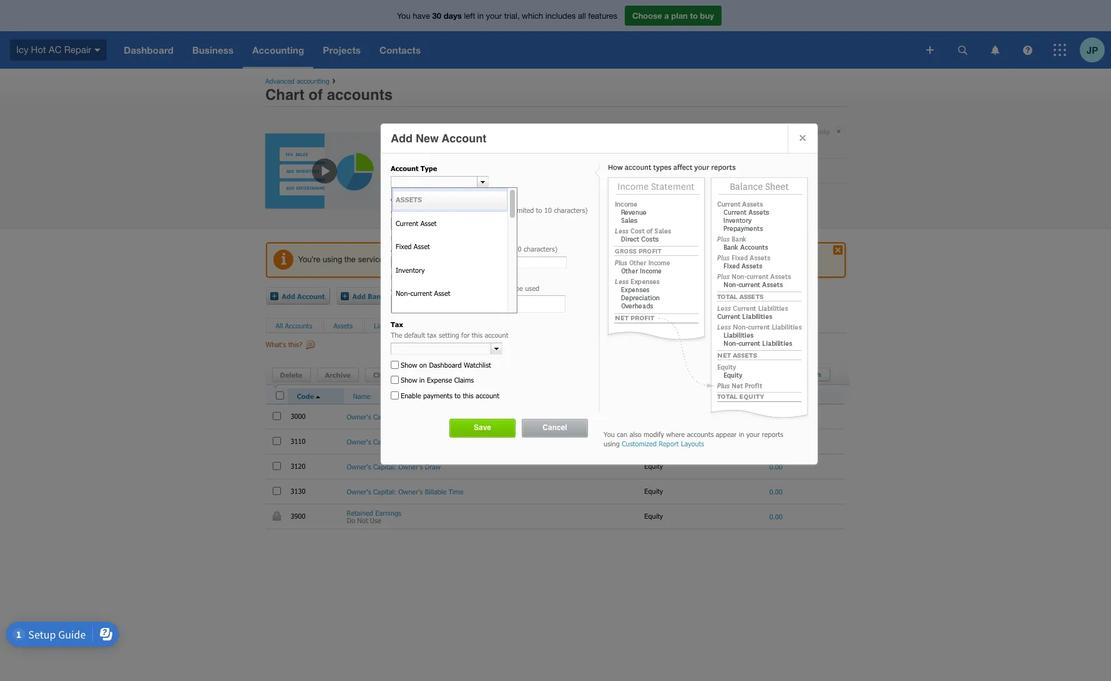Task type: locate. For each thing, give the bounding box(es) containing it.
a left "fixed"
[[391, 245, 395, 253]]

0 vertical spatial can
[[515, 254, 528, 264]]

owner's capital: owner's draw
[[347, 462, 441, 471]]

add left new on the top left of the page
[[391, 132, 413, 145]]

customized
[[622, 440, 657, 448]]

tax up the
[[391, 320, 403, 328]]

title
[[415, 245, 426, 253]]

you left "have"
[[397, 11, 411, 21]]

1 horizontal spatial using
[[604, 440, 620, 448]]

name link
[[353, 392, 371, 400]]

3 a from the top
[[391, 284, 395, 292]]

on right draw
[[507, 164, 520, 176]]

show right show in expense claims checkbox
[[401, 376, 417, 384]]

accounts inside you can also modify where accounts appear in your reports using
[[687, 430, 714, 438]]

0.00 link
[[770, 412, 783, 421], [770, 462, 783, 471], [770, 487, 783, 495], [770, 512, 783, 521]]

ac
[[49, 44, 62, 55]]

learn more link
[[393, 190, 451, 203]]

you inside you have 30 days left in your trial, which includes all features
[[397, 11, 411, 21]]

chart up description a description of how this account should be used
[[432, 254, 451, 264]]

setting
[[439, 331, 459, 339]]

for right title
[[428, 245, 437, 253]]

0 horizontal spatial add
[[282, 292, 295, 300]]

3 capital: from the top
[[373, 487, 396, 495]]

0 horizontal spatial can
[[515, 254, 528, 264]]

characters) up customize
[[524, 245, 558, 253]]

xero
[[551, 138, 575, 151]]

to left show
[[593, 164, 602, 176]]

0 horizontal spatial how
[[440, 284, 453, 292]]

this inside code a unique code/number for this account (limited to 10 characters)
[[473, 206, 483, 214]]

tax the default tax setting for this account
[[391, 320, 508, 339]]

of inside advanced accounting › chart of accounts
[[309, 86, 323, 104]]

add
[[391, 132, 413, 145], [282, 292, 295, 300], [352, 292, 366, 300]]

organization
[[386, 254, 430, 264]]

liabilities link
[[374, 321, 402, 329]]

in right left
[[478, 11, 484, 21]]

0 horizontal spatial svg image
[[94, 49, 101, 52]]

1 horizontal spatial you
[[499, 254, 512, 264]]

0 horizontal spatial chart
[[432, 254, 451, 264]]

account
[[442, 132, 487, 145], [391, 164, 419, 172], [297, 292, 325, 300], [387, 292, 415, 300]]

on
[[507, 164, 520, 176], [419, 361, 427, 369]]

rate
[[416, 371, 432, 379]]

the up 10
[[548, 190, 563, 203]]

2 vertical spatial capital:
[[373, 487, 396, 495]]

chart for the
[[566, 190, 591, 203]]

out
[[601, 254, 613, 264]]

0 horizontal spatial our
[[601, 138, 618, 151]]

code up unique
[[391, 195, 408, 203]]

owner's capital: owner's draw link
[[347, 462, 441, 471]]

you can also modify where accounts appear in your reports using
[[604, 430, 784, 448]]

add bank account
[[352, 292, 415, 300]]

name for name a short title for this account (limited to 150 characters)
[[391, 234, 411, 242]]

›
[[332, 75, 336, 86]]

None checkbox
[[273, 437, 281, 445]]

asset right current
[[434, 289, 450, 297]]

2 horizontal spatial add
[[391, 132, 413, 145]]

capital: down capital
[[373, 437, 396, 446]]

accounts down ›
[[327, 86, 393, 104]]

of left accounts.
[[453, 254, 460, 264]]

advanced accounting › chart of accounts
[[265, 75, 393, 104]]

capital: down owner's capital: owner's investment link
[[373, 462, 396, 471]]

your left business
[[658, 164, 680, 176]]

navigation inside jp banner
[[114, 31, 918, 69]]

accounts
[[327, 86, 393, 104], [607, 190, 652, 203], [457, 369, 483, 378], [687, 430, 714, 438]]

your inside you have 30 days left in your trial, which includes all features
[[486, 11, 502, 21]]

1 vertical spatial you
[[499, 254, 512, 264]]

1 vertical spatial your
[[658, 164, 680, 176]]

your inside you can also modify where accounts appear in your reports using
[[747, 430, 760, 438]]

includes
[[546, 11, 576, 21]]

accounts up layouts
[[687, 430, 714, 438]]

financial
[[393, 164, 438, 176]]

which
[[522, 11, 543, 21]]

1 vertical spatial characters)
[[524, 245, 558, 253]]

2 a from the top
[[391, 245, 395, 253]]

svg image inside icy hot ac repair popup button
[[94, 49, 101, 52]]

can left also
[[617, 430, 628, 438]]

0 vertical spatial the
[[548, 190, 563, 203]]

0 vertical spatial for
[[462, 206, 470, 214]]

show for show in expense claims
[[401, 376, 417, 384]]

None text field
[[391, 176, 477, 187], [391, 218, 445, 230], [391, 257, 567, 268], [391, 176, 477, 187], [391, 218, 445, 230], [391, 257, 567, 268]]

2 vertical spatial how
[[440, 284, 453, 292]]

tax
[[427, 331, 437, 339]]

0 horizontal spatial using
[[323, 254, 342, 264]]

a inside name a short title for this account (limited to 150 characters)
[[391, 245, 395, 253]]

to left 150
[[502, 245, 508, 253]]

a inside description a description of how this account should be used
[[391, 284, 395, 292]]

equity for owner's capital: owner's billable time
[[645, 487, 665, 495]]

hide help link
[[797, 124, 844, 139]]

0 vertical spatial chart
[[566, 190, 591, 203]]

0.00 link for owner's capital: owner's draw
[[770, 462, 783, 471]]

Show on Dashboard Watchlist checkbox
[[391, 361, 399, 369]]

0 horizontal spatial (limited
[[477, 245, 500, 253]]

(limited
[[511, 206, 534, 214], [477, 245, 500, 253]]

for inside name a short title for this account (limited to 150 characters)
[[428, 245, 437, 253]]

1 vertical spatial can
[[617, 430, 628, 438]]

this for of
[[455, 284, 466, 292]]

0 horizontal spatial on
[[419, 361, 427, 369]]

add for add account
[[282, 292, 295, 300]]

1 capital: from the top
[[373, 437, 396, 446]]

account up accounts.
[[452, 245, 475, 253]]

2 0.00 from the top
[[770, 437, 783, 446]]

2 horizontal spatial you
[[604, 430, 615, 438]]

2 horizontal spatial your
[[747, 430, 760, 438]]

5 0.00 from the top
[[770, 512, 783, 521]]

code
[[391, 195, 408, 203], [297, 392, 314, 400]]

characters) right 10
[[554, 206, 588, 214]]

using right you're
[[323, 254, 342, 264]]

capital:
[[373, 437, 396, 446], [373, 462, 396, 471], [373, 487, 396, 495]]

code a unique code/number for this account (limited to 10 characters)
[[391, 195, 588, 214]]

selected
[[485, 369, 510, 378]]

0.00 for owner's capital: owner's billable time
[[770, 487, 783, 495]]

code inside 'link'
[[297, 392, 314, 400]]

1 vertical spatial asset
[[414, 242, 430, 250]]

owner's capital link
[[347, 412, 394, 421]]

1 vertical spatial show
[[401, 376, 417, 384]]

characters)
[[554, 206, 588, 214], [524, 245, 558, 253]]

asset
[[421, 219, 437, 227], [414, 242, 430, 250], [434, 289, 450, 297]]

0 horizontal spatial the
[[345, 254, 356, 264]]

1 equity from the top
[[645, 437, 665, 445]]

3120
[[291, 462, 308, 470]]

asset right short
[[414, 242, 430, 250]]

0.00 link for owner's capital: owner's billable time
[[770, 487, 783, 495]]

1 horizontal spatial (limited
[[511, 206, 534, 214]]

2 0.00 link from the top
[[770, 462, 783, 471]]

2 capital: from the top
[[373, 462, 396, 471]]

0 vertical spatial tax
[[391, 320, 403, 328]]

export link
[[542, 287, 588, 304]]

account up accounts
[[297, 292, 325, 300]]

asset down code/number
[[421, 219, 437, 227]]

can down 150
[[515, 254, 528, 264]]

tax
[[391, 320, 403, 328], [401, 371, 414, 379]]

to down claims
[[455, 391, 461, 399]]

the left service
[[345, 254, 356, 264]]

business
[[683, 164, 728, 176]]

1 vertical spatial for
[[428, 245, 437, 253]]

transaction
[[481, 138, 536, 151]]

capital: up earnings
[[373, 487, 396, 495]]

1 horizontal spatial our
[[640, 254, 652, 264]]

None checkbox
[[276, 391, 284, 399], [273, 412, 281, 420], [273, 462, 281, 470], [273, 487, 281, 495], [276, 391, 284, 399], [273, 412, 281, 420], [273, 462, 281, 470], [273, 487, 281, 495]]

fixed
[[396, 242, 412, 250]]

1 vertical spatial name
[[353, 392, 371, 400]]

advanced accounting link
[[265, 77, 330, 85]]

2 vertical spatial you
[[604, 430, 615, 438]]

4 0.00 from the top
[[770, 487, 783, 495]]

import
[[499, 292, 523, 300]]

current
[[396, 219, 418, 227]]

you're using the service organization chart of accounts. you can customize this, find out how in our help center .
[[298, 254, 700, 264]]

0 horizontal spatial code
[[297, 392, 314, 400]]

1 show from the top
[[401, 361, 417, 369]]

where
[[666, 430, 685, 438]]

on up rate
[[419, 361, 427, 369]]

chart down financial reports draw on each account to show how your business is performing
[[566, 190, 591, 203]]

our
[[601, 138, 618, 151], [640, 254, 652, 264]]

1 vertical spatial chart
[[432, 254, 451, 264]]

svg image
[[991, 45, 999, 55], [927, 46, 934, 54], [94, 49, 101, 52]]

0.00 link for owner's capital
[[770, 412, 783, 421]]

for right setting at the left of page
[[461, 331, 470, 339]]

assets
[[334, 321, 353, 329]]

0 vertical spatial help
[[815, 127, 830, 135]]

tax right show in expense claims checkbox
[[401, 371, 414, 379]]

0 vertical spatial asset
[[421, 219, 437, 227]]

equity for owner's capital: owner's investment
[[645, 437, 665, 445]]

layouts
[[681, 440, 704, 448]]

1 vertical spatial tax
[[401, 371, 414, 379]]

account up watchlist
[[485, 331, 508, 339]]

account down customizing
[[486, 206, 509, 214]]

a inside code a unique code/number for this account (limited to 10 characters)
[[391, 206, 395, 214]]

of
[[309, 86, 323, 104], [595, 190, 604, 203], [453, 254, 460, 264], [432, 284, 438, 292]]

1 0.00 link from the top
[[770, 412, 783, 421]]

1 vertical spatial how
[[615, 254, 630, 264]]

reports down the ytd
[[762, 430, 784, 438]]

unique
[[397, 206, 418, 214]]

1 horizontal spatial name
[[391, 234, 411, 242]]

to inside jp banner
[[690, 11, 698, 21]]

your left trial,
[[486, 11, 502, 21]]

a left non- on the top left of the page
[[391, 284, 395, 292]]

1 0.00 from the top
[[770, 412, 783, 421]]

show on dashboard watchlist
[[401, 361, 491, 369]]

1 horizontal spatial svg image
[[927, 46, 934, 54]]

0 vertical spatial our
[[601, 138, 618, 151]]

image of account type hierarchy image
[[594, 163, 812, 420]]

name inside name a short title for this account (limited to 150 characters)
[[391, 234, 411, 242]]

2 equity from the top
[[645, 462, 665, 470]]

of down financial reports draw on each account to show how your business is performing
[[595, 190, 604, 203]]

1 horizontal spatial chart
[[566, 190, 591, 203]]

change tax rate
[[373, 371, 432, 379]]

0 horizontal spatial reports
[[441, 164, 476, 176]]

2 vertical spatial a
[[391, 284, 395, 292]]

0 horizontal spatial your
[[486, 11, 502, 21]]

you down 150
[[499, 254, 512, 264]]

0 vertical spatial characters)
[[554, 206, 588, 214]]

in right appear
[[739, 430, 744, 438]]

0 vertical spatial code
[[391, 195, 408, 203]]

0 horizontal spatial help
[[654, 254, 671, 264]]

(limited inside code a unique code/number for this account (limited to 10 characters)
[[511, 206, 534, 214]]

this for code/number
[[473, 206, 483, 214]]

0 vertical spatial name
[[391, 234, 411, 242]]

our left help center link
[[640, 254, 652, 264]]

new
[[416, 132, 439, 145]]

4 0.00 link from the top
[[770, 512, 783, 521]]

3 0.00 link from the top
[[770, 487, 783, 495]]

code/number
[[420, 206, 460, 214]]

svg image
[[1054, 44, 1066, 56], [958, 45, 967, 55], [1023, 45, 1032, 55]]

a left unique
[[391, 206, 395, 214]]

all
[[276, 321, 283, 329]]

of inside description a description of how this account should be used
[[432, 284, 438, 292]]

1 horizontal spatial reports
[[762, 430, 784, 438]]

code for code a unique code/number for this account (limited to 10 characters)
[[391, 195, 408, 203]]

current
[[410, 289, 432, 297]]

more
[[425, 190, 451, 203]]

1 vertical spatial using
[[604, 440, 620, 448]]

our left full
[[601, 138, 618, 151]]

1 horizontal spatial add
[[352, 292, 366, 300]]

print pdf
[[444, 292, 476, 300]]

learn
[[393, 190, 422, 203]]

0 vertical spatial your
[[486, 11, 502, 21]]

0 vertical spatial show
[[401, 361, 417, 369]]

in left expense in the bottom of the page
[[419, 376, 425, 384]]

3 0.00 from the top
[[770, 462, 783, 471]]

this inside name a short title for this account (limited to 150 characters)
[[439, 245, 449, 253]]

earnings
[[375, 509, 401, 517]]

of right current
[[432, 284, 438, 292]]

search button
[[788, 368, 831, 382]]

non-current asset
[[396, 289, 450, 297]]

this for title
[[439, 245, 449, 253]]

for down about
[[462, 206, 470, 214]]

1 vertical spatial the
[[345, 254, 356, 264]]

your right appear
[[747, 430, 760, 438]]

this inside the tax the default tax setting for this account
[[472, 331, 483, 339]]

reports down every
[[441, 164, 476, 176]]

description
[[397, 284, 430, 292]]

in inside you can also modify where accounts appear in your reports using
[[739, 430, 744, 438]]

repair
[[64, 44, 91, 55]]

1 vertical spatial code
[[297, 392, 314, 400]]

navigation
[[114, 31, 918, 69]]

account inside the tax the default tax setting for this account
[[485, 331, 508, 339]]

0 vertical spatial how
[[634, 164, 655, 176]]

1 horizontal spatial on
[[507, 164, 520, 176]]

characters) inside name a short title for this account (limited to 150 characters)
[[524, 245, 558, 253]]

name up "fixed"
[[391, 234, 411, 242]]

a for a description of how this account should be used
[[391, 284, 395, 292]]

0 vertical spatial on
[[507, 164, 520, 176]]

you left also
[[604, 430, 615, 438]]

None text field
[[391, 295, 566, 313], [391, 343, 491, 354], [629, 369, 787, 381], [391, 295, 566, 313], [391, 343, 491, 354], [629, 369, 787, 381]]

1 horizontal spatial help
[[815, 127, 830, 135]]

1 a from the top
[[391, 206, 395, 214]]

0 vertical spatial capital:
[[373, 437, 396, 446]]

add up "all accounts" link
[[282, 292, 295, 300]]

0 vertical spatial using
[[323, 254, 342, 264]]

help left center
[[654, 254, 671, 264]]

1 vertical spatial help
[[654, 254, 671, 264]]

help right hide
[[815, 127, 830, 135]]

using left customized
[[604, 440, 620, 448]]

show up change tax rate
[[401, 361, 417, 369]]

characters) inside code a unique code/number for this account (limited to 10 characters)
[[554, 206, 588, 214]]

0 vertical spatial a
[[391, 206, 395, 214]]

this inside description a description of how this account should be used
[[455, 284, 466, 292]]

to left buy
[[690, 11, 698, 21]]

add left "bank"
[[352, 292, 366, 300]]

no
[[446, 369, 454, 378]]

account down no accounts selected
[[476, 391, 499, 399]]

1 horizontal spatial code
[[391, 195, 408, 203]]

(limited inside name a short title for this account (limited to 150 characters)
[[477, 245, 500, 253]]

1 vertical spatial capital:
[[373, 462, 396, 471]]

to inside code a unique code/number for this account (limited to 10 characters)
[[536, 206, 542, 214]]

code inside code a unique code/number for this account (limited to 10 characters)
[[391, 195, 408, 203]]

0 vertical spatial (limited
[[511, 206, 534, 214]]

account left should
[[468, 284, 492, 292]]

in left xero
[[540, 138, 548, 151]]

of down accounting
[[309, 86, 323, 104]]

0 horizontal spatial name
[[353, 392, 371, 400]]

2 show from the top
[[401, 376, 417, 384]]

customized report layouts link
[[622, 440, 704, 448]]

accounts inside advanced accounting › chart of accounts
[[327, 86, 393, 104]]

0 horizontal spatial you
[[397, 11, 411, 21]]

(limited down learn more about customizing the chart of accounts
[[511, 206, 534, 214]]

2 vertical spatial your
[[747, 430, 760, 438]]

1 horizontal spatial can
[[617, 430, 628, 438]]

can inside you can also modify where accounts appear in your reports using
[[617, 430, 628, 438]]

0 vertical spatial you
[[397, 11, 411, 21]]

1 vertical spatial a
[[391, 245, 395, 253]]

expense
[[427, 376, 452, 384]]

0 horizontal spatial svg image
[[958, 45, 967, 55]]

2 vertical spatial for
[[461, 331, 470, 339]]

account inside description a description of how this account should be used
[[468, 284, 492, 292]]

for inside code a unique code/number for this account (limited to 10 characters)
[[462, 206, 470, 214]]

this
[[473, 206, 483, 214], [439, 245, 449, 253], [455, 284, 466, 292], [472, 331, 483, 339], [463, 391, 474, 399]]

(limited up accounts.
[[477, 245, 500, 253]]

you inside you can also modify where accounts appear in your reports using
[[604, 430, 615, 438]]

owner's capital: owner's investment
[[347, 437, 459, 446]]

0.00 for owner's capital: owner's draw
[[770, 462, 783, 471]]

1 vertical spatial (limited
[[477, 245, 500, 253]]

name up owner's capital
[[353, 392, 371, 400]]

code up the 3000
[[297, 392, 314, 400]]

for
[[462, 206, 470, 214], [428, 245, 437, 253], [461, 331, 470, 339]]

to inside name a short title for this account (limited to 150 characters)
[[502, 245, 508, 253]]

use
[[370, 516, 381, 524]]

hide
[[797, 127, 813, 135]]

1 vertical spatial on
[[419, 361, 427, 369]]

description a description of how this account should be used
[[391, 273, 540, 292]]

jp banner
[[0, 0, 1111, 69]]

every
[[451, 138, 478, 151]]

account
[[550, 164, 590, 176], [486, 206, 509, 214], [452, 245, 475, 253], [468, 284, 492, 292], [485, 331, 508, 339], [476, 391, 499, 399]]

3 equity from the top
[[645, 487, 665, 495]]

1 vertical spatial reports
[[762, 430, 784, 438]]

to left 10
[[536, 206, 542, 214]]

0.00 for owner's capital
[[770, 412, 783, 421]]



Task type: describe. For each thing, give the bounding box(es) containing it.
also
[[630, 430, 642, 438]]

advanced
[[265, 77, 295, 85]]

all
[[578, 11, 586, 21]]

0 vertical spatial reports
[[441, 164, 476, 176]]

show
[[605, 164, 631, 176]]

how inside description a description of how this account should be used
[[440, 284, 453, 292]]

1 horizontal spatial your
[[658, 164, 680, 176]]

account left "type"
[[391, 164, 419, 172]]

should
[[494, 284, 514, 292]]

bank
[[368, 292, 385, 300]]

cancel button
[[523, 419, 588, 437]]

investment
[[425, 437, 459, 446]]

inventory
[[396, 266, 425, 274]]

what's this? link
[[266, 340, 316, 358]]

non-
[[396, 289, 410, 297]]

payments
[[423, 391, 453, 399]]

used
[[525, 284, 540, 292]]

hot
[[31, 44, 46, 55]]

(limited for 150
[[477, 245, 500, 253]]

tax inside the tax the default tax setting for this account
[[391, 320, 403, 328]]

add bank account link
[[336, 287, 420, 304]]

learn more about customizing the chart of accounts
[[393, 190, 652, 203]]

capital: for owner's capital: owner's billable time
[[373, 487, 396, 495]]

4 equity from the top
[[645, 512, 665, 520]]

accounts down show
[[607, 190, 652, 203]]

add for add new account
[[391, 132, 413, 145]]

appear
[[716, 430, 737, 438]]

export
[[554, 292, 576, 300]]

you cannot delete/archive system accounts. image
[[273, 511, 281, 521]]

asset for fixed asset
[[414, 242, 430, 250]]

for for code/number
[[462, 206, 470, 214]]

each
[[523, 164, 547, 176]]

customized report layouts
[[622, 440, 704, 448]]

a
[[665, 11, 669, 21]]

you for also
[[604, 430, 615, 438]]

no accounts selected
[[446, 369, 510, 378]]

3130
[[291, 487, 308, 495]]

choose a plan to buy
[[632, 11, 714, 21]]

10
[[544, 206, 552, 214]]

all accounts link
[[276, 321, 312, 329]]

what's this?
[[266, 340, 302, 348]]

2 horizontal spatial svg image
[[1054, 44, 1066, 56]]

1 horizontal spatial svg image
[[1023, 45, 1032, 55]]

cancel
[[543, 423, 567, 432]]

modify
[[644, 430, 664, 438]]

enable payments to this account
[[401, 391, 499, 399]]

not
[[357, 516, 368, 524]]

pdf
[[462, 292, 476, 300]]

import link
[[487, 287, 535, 304]]

.
[[697, 254, 700, 264]]

accounting
[[297, 77, 330, 85]]

reports inside you can also modify where accounts appear in your reports using
[[762, 430, 784, 438]]

customize
[[530, 254, 567, 264]]

2 horizontal spatial how
[[634, 164, 655, 176]]

enable
[[401, 391, 421, 399]]

assets link
[[334, 321, 353, 329]]

show in expense claims
[[401, 376, 474, 384]]

icy hot ac repair button
[[0, 31, 114, 69]]

you're
[[298, 254, 321, 264]]

you have 30 days left in your trial, which includes all features
[[397, 11, 618, 21]]

account down xero
[[550, 164, 590, 176]]

what's
[[266, 340, 286, 348]]

performing
[[742, 164, 796, 176]]

capital: for owner's capital: owner's draw
[[373, 462, 396, 471]]

fixed asset
[[396, 242, 430, 250]]

1 horizontal spatial the
[[548, 190, 563, 203]]

name for name
[[353, 392, 371, 400]]

print
[[444, 292, 460, 300]]

draw
[[425, 462, 441, 471]]

watchlist
[[464, 361, 491, 369]]

with
[[578, 138, 598, 151]]

account inside name a short title for this account (limited to 150 characters)
[[452, 245, 475, 253]]

chart
[[265, 86, 304, 104]]

accounts.
[[462, 254, 497, 264]]

help inside 'link'
[[815, 127, 830, 135]]

delete
[[280, 371, 302, 379]]

add for add bank account
[[352, 292, 366, 300]]

help center link
[[654, 254, 697, 264]]

in right out
[[632, 254, 638, 264]]

code for code
[[297, 392, 314, 400]]

retained earnings do not use
[[347, 509, 401, 524]]

this,
[[569, 254, 584, 264]]

account inside code a unique code/number for this account (limited to 10 characters)
[[486, 206, 509, 214]]

delete link
[[272, 368, 311, 382]]

1 horizontal spatial how
[[615, 254, 630, 264]]

capital: for owner's capital: owner's investment
[[373, 437, 396, 446]]

about
[[454, 190, 482, 203]]

Enable payments to this account checkbox
[[391, 391, 399, 399]]

Show in Expense Claims checkbox
[[391, 376, 399, 384]]

billable
[[425, 487, 446, 495]]

have
[[413, 11, 430, 21]]

a for a short title for this account (limited to 150 characters)
[[391, 245, 395, 253]]

description
[[391, 273, 430, 281]]

accounts down watchlist
[[457, 369, 483, 378]]

do
[[347, 516, 355, 524]]

save button
[[450, 419, 515, 437]]

asset for current asset
[[421, 219, 437, 227]]

save
[[474, 423, 491, 432]]

for for title
[[428, 245, 437, 253]]

using inside you can also modify where accounts appear in your reports using
[[604, 440, 620, 448]]

a for a unique code/number for this account (limited to 10 characters)
[[391, 206, 395, 214]]

you for 30
[[397, 11, 411, 21]]

choose
[[632, 11, 662, 21]]

account right new on the top left of the page
[[442, 132, 487, 145]]

3000
[[291, 412, 308, 420]]

characters) for a short title for this account (limited to 150 characters)
[[524, 245, 558, 253]]

add new account
[[391, 132, 487, 145]]

show for show on dashboard watchlist
[[401, 361, 417, 369]]

chart for organization
[[432, 254, 451, 264]]

30
[[432, 11, 441, 21]]

categorise every transaction in xero with our full
[[393, 138, 638, 151]]

1 vertical spatial our
[[640, 254, 652, 264]]

in inside you have 30 days left in your trial, which includes all features
[[478, 11, 484, 21]]

be
[[516, 284, 523, 292]]

equity for owner's capital: owner's draw
[[645, 462, 665, 470]]

2 horizontal spatial svg image
[[991, 45, 999, 55]]

left
[[464, 11, 475, 21]]

for inside the tax the default tax setting for this account
[[461, 331, 470, 339]]

characters) for a unique code/number for this account (limited to 10 characters)
[[554, 206, 588, 214]]

default
[[404, 331, 425, 339]]

owner's capital: owner's investment link
[[347, 437, 459, 446]]

2 vertical spatial asset
[[434, 289, 450, 297]]

archive link
[[317, 368, 359, 382]]

full
[[621, 138, 635, 151]]

150
[[510, 245, 522, 253]]

account type
[[391, 164, 437, 172]]

(limited for 10
[[511, 206, 534, 214]]

account down description
[[387, 292, 415, 300]]

3110
[[291, 437, 308, 445]]

report
[[659, 440, 679, 448]]



Task type: vqa. For each thing, say whether or not it's contained in the screenshot.
where on the bottom right of page
yes



